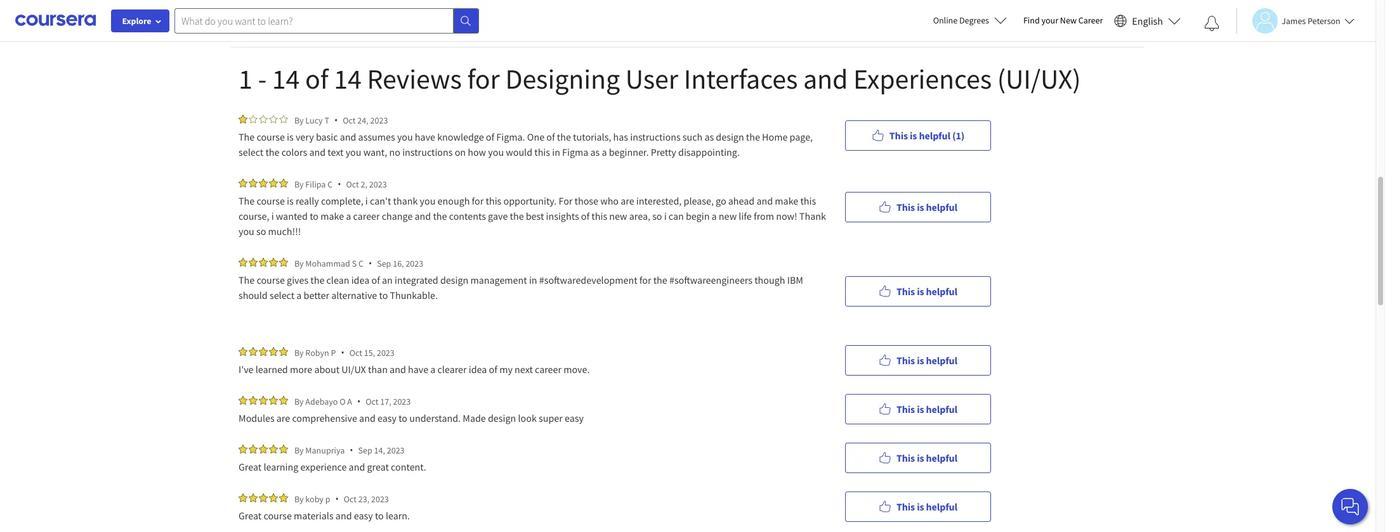 Task type: describe. For each thing, give the bounding box(es) containing it.
by mohammad s c • sep 16, 2023
[[294, 258, 423, 270]]

explore
[[122, 15, 151, 27]]

change
[[382, 210, 413, 223]]

your
[[1042, 15, 1058, 26]]

have inside the course is very basic and assumes you have knowledge of figma. one of the tutorials, has instructions such as design the home page, select the colors and text you want, no instructions on how you would this in figma as a beginner. pretty disappointing.
[[415, 131, 435, 143]]

beginner.
[[609, 146, 649, 159]]

modules are comprehensive and easy to understand. made design look super easy
[[239, 412, 584, 425]]

is for great course materials and easy to learn.
[[917, 501, 924, 514]]

materials
[[294, 510, 334, 523]]

filipa
[[305, 179, 326, 190]]

this is helpful (1)
[[889, 129, 965, 142]]

the left colors
[[265, 146, 279, 159]]

and down 'by koby p • oct 23, 2023'
[[336, 510, 352, 523]]

oct inside 'by koby p • oct 23, 2023'
[[344, 494, 357, 505]]

this up thank
[[800, 195, 816, 207]]

next
[[515, 364, 533, 376]]

a right begin
[[712, 210, 717, 223]]

life
[[739, 210, 752, 223]]

reviews
[[367, 62, 462, 96]]

0 horizontal spatial are
[[277, 412, 290, 425]]

great for great learning experience and great content.
[[239, 461, 262, 474]]

and down thank
[[415, 210, 431, 223]]

23,
[[358, 494, 369, 505]]

lucy
[[305, 115, 323, 126]]

is inside the course is very basic and assumes you have knowledge of figma. one of the tutorials, has instructions such as design the home page, select the colors and text you want, no instructions on how you would this in figma as a beginner. pretty disappointing.
[[287, 131, 294, 143]]

please,
[[684, 195, 714, 207]]

the left #softwareengineers
[[653, 274, 667, 287]]

how
[[468, 146, 486, 159]]

show notifications image
[[1204, 16, 1219, 31]]

2023 inside by adebayo o a • oct 17, 2023
[[393, 396, 411, 408]]

now!
[[776, 210, 797, 223]]

2023 inside the by filipa c • oct 2, 2023
[[369, 179, 387, 190]]

can
[[669, 210, 684, 223]]

by for the course is really complete, i can't thank you enough for this opportunity. for those who are interested, please, go ahead and make this course, i wanted to make a career change and the contents gave the best insights of this new area, so i can begin a new life from now! thank you so much!!!
[[294, 179, 304, 190]]

1 star image from the left
[[259, 115, 268, 124]]

best
[[526, 210, 544, 223]]

user
[[625, 62, 678, 96]]

find
[[1023, 15, 1040, 26]]

look
[[518, 412, 537, 425]]

learn.
[[386, 510, 410, 523]]

ibm
[[787, 274, 803, 287]]

find your new career link
[[1017, 13, 1109, 29]]

designing
[[505, 62, 620, 96]]

o
[[340, 396, 345, 408]]

1
[[239, 62, 252, 96]]

much!!!
[[268, 225, 301, 238]]

the up 'better'
[[310, 274, 324, 287]]

begin
[[686, 210, 710, 223]]

though
[[755, 274, 785, 287]]

oct for have
[[349, 347, 362, 359]]

chat with us image
[[1340, 497, 1360, 518]]

1 horizontal spatial idea
[[469, 364, 487, 376]]

online degrees
[[933, 15, 989, 26]]

ui/ux
[[342, 364, 366, 376]]

colors
[[281, 146, 307, 159]]

area,
[[629, 210, 650, 223]]

stars
[[436, 10, 457, 22]]

1 new from the left
[[609, 210, 627, 223]]

assumes
[[358, 131, 395, 143]]

great course materials and easy to learn.
[[239, 510, 410, 523]]

0 horizontal spatial i
[[271, 210, 274, 223]]

helpful for the course is really complete, i can't thank you enough for this opportunity. for those who are interested, please, go ahead and make this course, i wanted to make a career change and the contents gave the best insights of this new area, so i can begin a new life from now! thank you so much!!!
[[926, 201, 957, 214]]

home
[[762, 131, 788, 143]]

course for the course is really complete, i can't thank you enough for this opportunity. for those who are interested, please, go ahead and make this course, i wanted to make a career change and the contents gave the best insights of this new area, so i can begin a new life from now! thank you so much!!!
[[257, 195, 285, 207]]

1 vertical spatial have
[[408, 364, 428, 376]]

and up page, in the right top of the page
[[803, 62, 848, 96]]

by for great learning experience and great content.
[[294, 445, 304, 457]]

2023 inside by mohammad s c • sep 16, 2023
[[406, 258, 423, 269]]

0 vertical spatial so
[[652, 210, 662, 223]]

gave
[[488, 210, 508, 223]]

the for the course is really complete, i can't thank you enough for this opportunity. for those who are interested, please, go ahead and make this course, i wanted to make a career change and the contents gave the best insights of this new area, so i can begin a new life from now! thank you so much!!!
[[239, 195, 255, 207]]

great for great course materials and easy to learn.
[[239, 510, 262, 523]]

you right text
[[346, 146, 361, 159]]

oct inside by adebayo o a • oct 17, 2023
[[366, 396, 378, 408]]

management
[[470, 274, 527, 287]]

star image
[[249, 115, 258, 124]]

1 vertical spatial so
[[256, 225, 266, 238]]

(ui/ux)
[[997, 62, 1081, 96]]

oct for you
[[343, 115, 356, 126]]

of inside the course gives the clean idea of an integrated design management in #softwaredevelopment for the #softwareengineers though ibm should select a better alternative to thunkable.
[[371, 274, 380, 287]]

thunkable.
[[390, 289, 438, 302]]

14,
[[374, 445, 385, 457]]

great
[[367, 461, 389, 474]]

alternative
[[331, 289, 377, 302]]

on
[[455, 146, 466, 159]]

1 - 14 of 14 reviews for designing user interfaces and experiences (ui/ux)
[[239, 62, 1081, 96]]

for inside the course is really complete, i can't thank you enough for this opportunity. for those who are interested, please, go ahead and make this course, i wanted to make a career change and the contents gave the best insights of this new area, so i can begin a new life from now! thank you so much!!!
[[472, 195, 484, 207]]

thank
[[799, 210, 826, 223]]

this for the course gives the clean idea of an integrated design management in #softwaredevelopment for the #softwareengineers though ibm should select a better alternative to thunkable.
[[896, 285, 915, 298]]

this is helpful for in
[[896, 285, 957, 298]]

17,
[[380, 396, 391, 408]]

explore button
[[111, 10, 169, 32]]

2,
[[361, 179, 367, 190]]

helpful for the course is very basic and assumes you have knowledge of figma. one of the tutorials, has instructions such as design the home page, select the colors and text you want, no instructions on how you would this in figma as a beginner. pretty disappointing.
[[919, 129, 950, 142]]

and down basic
[[309, 146, 326, 159]]

and down by adebayo o a • oct 17, 2023
[[359, 412, 375, 425]]

in inside the course is very basic and assumes you have knowledge of figma. one of the tutorials, has instructions such as design the home page, select the colors and text you want, no instructions on how you would this in figma as a beginner. pretty disappointing.
[[552, 146, 560, 159]]

What do you want to learn? text field
[[174, 8, 454, 33]]

interested,
[[636, 195, 682, 207]]

t
[[325, 115, 329, 126]]

this is helpful button for easy
[[845, 394, 991, 425]]

mohammad
[[305, 258, 350, 269]]

the course is very basic and assumes you have knowledge of figma. one of the tutorials, has instructions such as design the home page, select the colors and text you want, no instructions on how you would this in figma as a beginner. pretty disappointing.
[[239, 131, 815, 159]]

my
[[499, 364, 513, 376]]

james peterson button
[[1236, 8, 1354, 33]]

is for the course gives the clean idea of an integrated design management in #softwaredevelopment for the #softwareengineers though ibm should select a better alternative to thunkable.
[[917, 285, 924, 298]]

by for modules are comprehensive and easy to understand. made design look super easy
[[294, 396, 304, 408]]

wanted
[[276, 210, 308, 223]]

5 this is helpful from the top
[[896, 452, 957, 465]]

0 vertical spatial as
[[705, 131, 714, 143]]

2 horizontal spatial easy
[[565, 412, 584, 425]]

by for the course is very basic and assumes you have knowledge of figma. one of the tutorials, has instructions such as design the home page, select the colors and text you want, no instructions on how you would this in figma as a beginner. pretty disappointing.
[[294, 115, 304, 126]]

great learning experience and great content.
[[239, 461, 428, 474]]

course for great course materials and easy to learn.
[[264, 510, 292, 523]]

a inside the course is very basic and assumes you have knowledge of figma. one of the tutorials, has instructions such as design the home page, select the colors and text you want, no instructions on how you would this in figma as a beginner. pretty disappointing.
[[602, 146, 607, 159]]

course for the course is very basic and assumes you have knowledge of figma. one of the tutorials, has instructions such as design the home page, select the colors and text you want, no instructions on how you would this in figma as a beginner. pretty disappointing.
[[257, 131, 285, 143]]

and up from
[[757, 195, 773, 207]]

by adebayo o a • oct 17, 2023
[[294, 396, 411, 408]]

6 this is helpful from the top
[[896, 501, 957, 514]]

this up gave
[[486, 195, 501, 207]]

2023 inside by lucy t • oct 24, 2023
[[370, 115, 388, 126]]

the for the course gives the clean idea of an integrated design management in #softwaredevelopment for the #softwareengineers though ibm should select a better alternative to thunkable.
[[239, 274, 255, 287]]

comprehensive
[[292, 412, 357, 425]]

design inside the course is very basic and assumes you have knowledge of figma. one of the tutorials, has instructions such as design the home page, select the colors and text you want, no instructions on how you would this in figma as a beginner. pretty disappointing.
[[716, 131, 744, 143]]

select inside the course gives the clean idea of an integrated design management in #softwaredevelopment for the #softwareengineers though ibm should select a better alternative to thunkable.
[[270, 289, 295, 302]]

made
[[463, 412, 486, 425]]

the up the figma
[[557, 131, 571, 143]]

basic
[[316, 131, 338, 143]]

english
[[1132, 14, 1163, 27]]

6 this is helpful button from the top
[[845, 492, 991, 522]]

koby
[[305, 494, 324, 505]]

degrees
[[959, 15, 989, 26]]

text
[[328, 146, 344, 159]]

0 vertical spatial instructions
[[630, 131, 681, 143]]

the course gives the clean idea of an integrated design management in #softwaredevelopment for the #softwareengineers though ibm should select a better alternative to thunkable.
[[239, 274, 805, 302]]

by filipa c • oct 2, 2023
[[294, 178, 387, 190]]

opportunity.
[[503, 195, 557, 207]]

pretty
[[651, 146, 676, 159]]

experiences
[[853, 62, 992, 96]]

is for the course is really complete, i can't thank you enough for this opportunity. for those who are interested, please, go ahead and make this course, i wanted to make a career change and the contents gave the best insights of this new area, so i can begin a new life from now! thank you so much!!!
[[917, 201, 924, 214]]

a inside the course gives the clean idea of an integrated design management in #softwaredevelopment for the #softwareengineers though ibm should select a better alternative to thunkable.
[[297, 289, 302, 302]]

english button
[[1109, 0, 1186, 41]]

online degrees button
[[923, 6, 1017, 34]]

#softwareengineers
[[669, 274, 753, 287]]

this is helpful button for this
[[845, 192, 991, 222]]

i've learned more about ui/ux than and have a clearer idea of my next career move.
[[239, 364, 590, 376]]

complete,
[[321, 195, 363, 207]]

ahead
[[728, 195, 755, 207]]

2023 inside 'by koby p • oct 23, 2023'
[[371, 494, 389, 505]]

james peterson
[[1282, 15, 1341, 26]]

online
[[933, 15, 958, 26]]



Task type: locate. For each thing, give the bounding box(es) containing it.
helpful for great course materials and easy to learn.
[[926, 501, 957, 514]]

None search field
[[174, 8, 479, 33]]

1 vertical spatial in
[[529, 274, 537, 287]]

the left best
[[510, 210, 524, 223]]

2 star image from the left
[[269, 115, 278, 124]]

those
[[575, 195, 598, 207]]

2 the from the top
[[239, 195, 255, 207]]

content.
[[391, 461, 426, 474]]

of inside the course is really complete, i can't thank you enough for this opportunity. for those who are interested, please, go ahead and make this course, i wanted to make a career change and the contents gave the best insights of this new area, so i can begin a new life from now! thank you so much!!!
[[581, 210, 590, 223]]

0 horizontal spatial c
[[328, 179, 333, 190]]

select inside the course is very basic and assumes you have knowledge of figma. one of the tutorials, has instructions such as design the home page, select the colors and text you want, no instructions on how you would this in figma as a beginner. pretty disappointing.
[[239, 146, 263, 159]]

p
[[331, 347, 336, 359]]

1 vertical spatial design
[[440, 274, 468, 287]]

for right #softwaredevelopment
[[639, 274, 651, 287]]

s
[[352, 258, 357, 269]]

and right than
[[390, 364, 406, 376]]

0 vertical spatial idea
[[351, 274, 369, 287]]

very
[[296, 131, 314, 143]]

c inside the by filipa c • oct 2, 2023
[[328, 179, 333, 190]]

this is helpful for easy
[[896, 403, 957, 416]]

7 by from the top
[[294, 494, 304, 505]]

4 by from the top
[[294, 347, 304, 359]]

helpful inside this is helpful (1) button
[[919, 129, 950, 142]]

by for i've learned more about ui/ux than and have a clearer idea of my next career move.
[[294, 347, 304, 359]]

so
[[652, 210, 662, 223], [256, 225, 266, 238]]

course inside the course is really complete, i can't thank you enough for this opportunity. for those who are interested, please, go ahead and make this course, i wanted to make a career change and the contents gave the best insights of this new area, so i can begin a new life from now! thank you so much!!!
[[257, 195, 285, 207]]

course inside the course gives the clean idea of an integrated design management in #softwaredevelopment for the #softwareengineers though ibm should select a better alternative to thunkable.
[[257, 274, 285, 287]]

one
[[527, 131, 544, 143]]

and down by manupriya • sep 14, 2023
[[349, 461, 365, 474]]

integrated
[[395, 274, 438, 287]]

idea
[[351, 274, 369, 287], [469, 364, 487, 376]]

1 horizontal spatial so
[[652, 210, 662, 223]]

2 this is helpful button from the top
[[845, 276, 991, 307]]

clearer
[[438, 364, 467, 376]]

of left my
[[489, 364, 497, 376]]

0 vertical spatial select
[[239, 146, 263, 159]]

2023 right 15,
[[377, 347, 395, 359]]

make up the now!
[[775, 195, 798, 207]]

this
[[889, 129, 908, 142], [896, 201, 915, 214], [896, 285, 915, 298], [896, 354, 915, 367], [896, 403, 915, 416], [896, 452, 915, 465], [896, 501, 915, 514]]

helpful for the course gives the clean idea of an integrated design management in #softwaredevelopment for the #softwareengineers though ibm should select a better alternative to thunkable.
[[926, 285, 957, 298]]

chevron down image inside all stars button
[[463, 10, 474, 22]]

make
[[775, 195, 798, 207], [321, 210, 344, 223]]

a down gives
[[297, 289, 302, 302]]

have left knowledge
[[415, 131, 435, 143]]

1 horizontal spatial chevron down image
[[1114, 13, 1126, 25]]

1 this is helpful button from the top
[[845, 192, 991, 222]]

design up disappointing.
[[716, 131, 744, 143]]

1 vertical spatial idea
[[469, 364, 487, 376]]

by up learning
[[294, 445, 304, 457]]

1 vertical spatial c
[[358, 258, 364, 269]]

has
[[613, 131, 628, 143]]

1 vertical spatial select
[[270, 289, 295, 302]]

1 horizontal spatial i
[[365, 195, 368, 207]]

oct left "2,"
[[346, 179, 359, 190]]

the down 'enough'
[[433, 210, 447, 223]]

24,
[[357, 115, 368, 126]]

and down by lucy t • oct 24, 2023
[[340, 131, 356, 143]]

helpful
[[919, 129, 950, 142], [926, 201, 957, 214], [926, 285, 957, 298], [926, 354, 957, 367], [926, 403, 957, 416], [926, 452, 957, 465], [926, 501, 957, 514]]

0 horizontal spatial in
[[529, 274, 537, 287]]

by for the course gives the clean idea of an integrated design management in #softwaredevelopment for the #softwareengineers though ibm should select a better alternative to thunkable.
[[294, 258, 304, 269]]

by inside by manupriya • sep 14, 2023
[[294, 445, 304, 457]]

-
[[258, 62, 267, 96]]

the inside the course is really complete, i can't thank you enough for this opportunity. for those who are interested, please, go ahead and make this course, i wanted to make a career change and the contents gave the best insights of this new area, so i can begin a new life from now! thank you so much!!!
[[239, 195, 255, 207]]

2 vertical spatial design
[[488, 412, 516, 425]]

0 horizontal spatial career
[[353, 210, 380, 223]]

oct left 15,
[[349, 347, 362, 359]]

filter
[[239, 10, 259, 22]]

as up disappointing.
[[705, 131, 714, 143]]

helpful for modules are comprehensive and easy to understand. made design look super easy
[[926, 403, 957, 416]]

from
[[754, 210, 774, 223]]

select down star image
[[239, 146, 263, 159]]

by up gives
[[294, 258, 304, 269]]

c right filipa
[[328, 179, 333, 190]]

this is helpful button
[[845, 192, 991, 222], [845, 276, 991, 307], [845, 345, 991, 376], [845, 394, 991, 425], [845, 443, 991, 474], [845, 492, 991, 522]]

have
[[415, 131, 435, 143], [408, 364, 428, 376]]

filled star image
[[239, 179, 247, 188], [249, 179, 258, 188], [279, 179, 288, 188], [279, 258, 288, 267], [239, 397, 247, 405], [249, 397, 258, 405], [269, 397, 278, 405], [279, 397, 288, 405], [259, 445, 268, 454], [279, 445, 288, 454], [249, 494, 258, 503], [279, 494, 288, 503]]

the up 'should'
[[239, 274, 255, 287]]

better
[[304, 289, 329, 302]]

as down tutorials,
[[590, 146, 600, 159]]

easy for understand.
[[377, 412, 397, 425]]

by inside the by filipa c • oct 2, 2023
[[294, 179, 304, 190]]

is for great learning experience and great content.
[[917, 452, 924, 465]]

this is helpful for of
[[896, 354, 957, 367]]

0 vertical spatial c
[[328, 179, 333, 190]]

4 this is helpful from the top
[[896, 403, 957, 416]]

the left home
[[746, 131, 760, 143]]

learned
[[256, 364, 288, 376]]

interfaces
[[684, 62, 798, 96]]

learning
[[264, 461, 298, 474]]

as
[[705, 131, 714, 143], [590, 146, 600, 159]]

oct left the "24,"
[[343, 115, 356, 126]]

0 vertical spatial career
[[353, 210, 380, 223]]

3 by from the top
[[294, 258, 304, 269]]

2 horizontal spatial star image
[[279, 115, 288, 124]]

is for modules are comprehensive and easy to understand. made design look super easy
[[917, 403, 924, 416]]

this for the course is very basic and assumes you have knowledge of figma. one of the tutorials, has instructions such as design the home page, select the colors and text you want, no instructions on how you would this in figma as a beginner. pretty disappointing.
[[889, 129, 908, 142]]

by robyn p • oct 15, 2023
[[294, 347, 395, 359]]

design inside the course gives the clean idea of an integrated design management in #softwaredevelopment for the #softwareengineers though ibm should select a better alternative to thunkable.
[[440, 274, 468, 287]]

coursera image
[[15, 10, 96, 31]]

6 by from the top
[[294, 445, 304, 457]]

c inside by mohammad s c • sep 16, 2023
[[358, 258, 364, 269]]

this for modules are comprehensive and easy to understand. made design look super easy
[[896, 403, 915, 416]]

course up course,
[[257, 195, 285, 207]]

1 horizontal spatial make
[[775, 195, 798, 207]]

1 this is helpful from the top
[[896, 201, 957, 214]]

1 vertical spatial as
[[590, 146, 600, 159]]

would
[[506, 146, 532, 159]]

the
[[239, 131, 255, 143], [239, 195, 255, 207], [239, 274, 255, 287]]

in right management
[[529, 274, 537, 287]]

peterson
[[1308, 15, 1341, 26]]

the up course,
[[239, 195, 255, 207]]

course up 'should'
[[257, 274, 285, 287]]

14
[[272, 62, 300, 96], [334, 62, 361, 96]]

who
[[600, 195, 619, 207]]

14 up by lucy t • oct 24, 2023
[[334, 62, 361, 96]]

figma.
[[496, 131, 525, 143]]

modules
[[239, 412, 274, 425]]

to down really
[[310, 210, 319, 223]]

select
[[239, 146, 263, 159], [270, 289, 295, 302]]

1 vertical spatial sep
[[358, 445, 372, 457]]

0 horizontal spatial select
[[239, 146, 263, 159]]

i left the can
[[664, 210, 667, 223]]

0 horizontal spatial easy
[[354, 510, 373, 523]]

2023 right 16,
[[406, 258, 423, 269]]

contents
[[449, 210, 486, 223]]

you down course,
[[239, 225, 254, 238]]

for inside the course gives the clean idea of an integrated design management in #softwaredevelopment for the #softwareengineers though ibm should select a better alternative to thunkable.
[[639, 274, 651, 287]]

1 horizontal spatial 14
[[334, 62, 361, 96]]

have left clearer
[[408, 364, 428, 376]]

i right course,
[[271, 210, 274, 223]]

by up more
[[294, 347, 304, 359]]

1 vertical spatial career
[[535, 364, 562, 376]]

this for the course is really complete, i can't thank you enough for this opportunity. for those who are interested, please, go ahead and make this course, i wanted to make a career change and the contents gave the best insights of this new area, so i can begin a new life from now! thank you so much!!!
[[896, 201, 915, 214]]

3 this is helpful from the top
[[896, 354, 957, 367]]

0 vertical spatial are
[[621, 195, 634, 207]]

figma
[[562, 146, 588, 159]]

james
[[1282, 15, 1306, 26]]

to left learn. on the left bottom
[[375, 510, 384, 523]]

0 horizontal spatial idea
[[351, 274, 369, 287]]

0 vertical spatial in
[[552, 146, 560, 159]]

1 horizontal spatial select
[[270, 289, 295, 302]]

sep inside by mohammad s c • sep 16, 2023
[[377, 258, 391, 269]]

new down who
[[609, 210, 627, 223]]

this for great course materials and easy to learn.
[[896, 501, 915, 514]]

an
[[382, 274, 393, 287]]

2023 right 14,
[[387, 445, 405, 457]]

the down star image
[[239, 131, 255, 143]]

this is helpful button for in
[[845, 276, 991, 307]]

sep left 14,
[[358, 445, 372, 457]]

4 this is helpful button from the top
[[845, 394, 991, 425]]

by inside 'by koby p • oct 23, 2023'
[[294, 494, 304, 505]]

chevron down image left the english
[[1114, 13, 1126, 25]]

are inside the course is really complete, i can't thank you enough for this opportunity. for those who are interested, please, go ahead and make this course, i wanted to make a career change and the contents gave the best insights of this new area, so i can begin a new life from now! thank you so much!!!
[[621, 195, 634, 207]]

career right next
[[535, 364, 562, 376]]

0 horizontal spatial so
[[256, 225, 266, 238]]

3 the from the top
[[239, 274, 255, 287]]

1 horizontal spatial career
[[535, 364, 562, 376]]

1 horizontal spatial instructions
[[630, 131, 681, 143]]

of
[[305, 62, 328, 96], [486, 131, 494, 143], [546, 131, 555, 143], [581, 210, 590, 223], [371, 274, 380, 287], [489, 364, 497, 376]]

no
[[389, 146, 400, 159]]

this is helpful (1) button
[[845, 120, 991, 151]]

course inside the course is very basic and assumes you have knowledge of figma. one of the tutorials, has instructions such as design the home page, select the colors and text you want, no instructions on how you would this in figma as a beginner. pretty disappointing.
[[257, 131, 285, 143]]

0 horizontal spatial star image
[[259, 115, 268, 124]]

for up the contents
[[472, 195, 484, 207]]

2 horizontal spatial design
[[716, 131, 744, 143]]

to inside the course is really complete, i can't thank you enough for this opportunity. for those who are interested, please, go ahead and make this course, i wanted to make a career change and the contents gave the best insights of this new area, so i can begin a new life from now! thank you so much!!!
[[310, 210, 319, 223]]

16,
[[393, 258, 404, 269]]

instructions right the no
[[402, 146, 453, 159]]

course for the course gives the clean idea of an integrated design management in #softwaredevelopment for the #softwareengineers though ibm should select a better alternative to thunkable.
[[257, 274, 285, 287]]

this is helpful for this
[[896, 201, 957, 214]]

by lucy t • oct 24, 2023
[[294, 114, 388, 126]]

3 this is helpful button from the top
[[845, 345, 991, 376]]

0 vertical spatial have
[[415, 131, 435, 143]]

0 vertical spatial great
[[239, 461, 262, 474]]

robyn
[[305, 347, 329, 359]]

2 new from the left
[[719, 210, 737, 223]]

by inside by mohammad s c • sep 16, 2023
[[294, 258, 304, 269]]

0 horizontal spatial chevron down image
[[463, 10, 474, 22]]

this down who
[[592, 210, 607, 223]]

chevron down image
[[463, 10, 474, 22], [1114, 13, 1126, 25]]

the for the course is very basic and assumes you have knowledge of figma. one of the tutorials, has instructions such as design the home page, select the colors and text you want, no instructions on how you would this in figma as a beginner. pretty disappointing.
[[239, 131, 255, 143]]

1 vertical spatial the
[[239, 195, 255, 207]]

go
[[716, 195, 726, 207]]

of left an
[[371, 274, 380, 287]]

2 horizontal spatial i
[[664, 210, 667, 223]]

3 star image from the left
[[279, 115, 288, 124]]

1 vertical spatial great
[[239, 510, 262, 523]]

all stars button
[[403, 1, 495, 31]]

you up the no
[[397, 131, 413, 143]]

to left understand. at the left bottom of page
[[399, 412, 407, 425]]

chevron down image right stars
[[463, 10, 474, 22]]

this is helpful button for of
[[845, 345, 991, 376]]

of down those
[[581, 210, 590, 223]]

0 horizontal spatial make
[[321, 210, 344, 223]]

2023 inside by manupriya • sep 14, 2023
[[387, 445, 405, 457]]

career
[[1078, 15, 1103, 26]]

0 vertical spatial design
[[716, 131, 744, 143]]

c
[[328, 179, 333, 190], [358, 258, 364, 269]]

star image
[[259, 115, 268, 124], [269, 115, 278, 124], [279, 115, 288, 124]]

more
[[290, 364, 312, 376]]

0 horizontal spatial instructions
[[402, 146, 453, 159]]

5 this is helpful button from the top
[[845, 443, 991, 474]]

i've
[[239, 364, 254, 376]]

the inside the course gives the clean idea of an integrated design management in #softwaredevelopment for the #softwareengineers though ibm should select a better alternative to thunkable.
[[239, 274, 255, 287]]

instructions up 'pretty'
[[630, 131, 681, 143]]

this down the one
[[534, 146, 550, 159]]

career inside the course is really complete, i can't thank you enough for this opportunity. for those who are interested, please, go ahead and make this course, i wanted to make a career change and the contents gave the best insights of this new area, so i can begin a new life from now! thank you so much!!!
[[353, 210, 380, 223]]

1 vertical spatial for
[[472, 195, 484, 207]]

such
[[683, 131, 703, 143]]

1 horizontal spatial in
[[552, 146, 560, 159]]

0 horizontal spatial as
[[590, 146, 600, 159]]

to down an
[[379, 289, 388, 302]]

great
[[239, 461, 262, 474], [239, 510, 262, 523]]

sep inside by manupriya • sep 14, 2023
[[358, 445, 372, 457]]

1 14 from the left
[[272, 62, 300, 96]]

2 by from the top
[[294, 179, 304, 190]]

1 horizontal spatial c
[[358, 258, 364, 269]]

1 horizontal spatial are
[[621, 195, 634, 207]]

2 this is helpful from the top
[[896, 285, 957, 298]]

to inside the course gives the clean idea of an integrated design management in #softwaredevelopment for the #softwareengineers though ibm should select a better alternative to thunkable.
[[379, 289, 388, 302]]

easy down the 17,
[[377, 412, 397, 425]]

of up how
[[486, 131, 494, 143]]

all stars
[[423, 10, 457, 22]]

in left the figma
[[552, 146, 560, 159]]

a down complete,
[[346, 210, 351, 223]]

design
[[716, 131, 744, 143], [440, 274, 468, 287], [488, 412, 516, 425]]

filled star image
[[239, 115, 247, 124], [259, 179, 268, 188], [269, 179, 278, 188], [239, 258, 247, 267], [249, 258, 258, 267], [259, 258, 268, 267], [269, 258, 278, 267], [239, 348, 247, 357], [249, 348, 258, 357], [259, 348, 268, 357], [269, 348, 278, 357], [279, 348, 288, 357], [259, 397, 268, 405], [239, 445, 247, 454], [249, 445, 258, 454], [269, 445, 278, 454], [239, 494, 247, 503], [259, 494, 268, 503], [269, 494, 278, 503]]

by inside by adebayo o a • oct 17, 2023
[[294, 396, 304, 408]]

knowledge
[[437, 131, 484, 143]]

can't
[[370, 195, 391, 207]]

for up knowledge
[[467, 62, 500, 96]]

easy for learn.
[[354, 510, 373, 523]]

a
[[347, 396, 352, 408]]

gives
[[287, 274, 308, 287]]

14 right -
[[272, 62, 300, 96]]

idea inside the course gives the clean idea of an integrated design management in #softwaredevelopment for the #softwareengineers though ibm should select a better alternative to thunkable.
[[351, 274, 369, 287]]

oct for thank
[[346, 179, 359, 190]]

0 vertical spatial make
[[775, 195, 798, 207]]

and
[[803, 62, 848, 96], [340, 131, 356, 143], [309, 146, 326, 159], [757, 195, 773, 207], [415, 210, 431, 223], [390, 364, 406, 376], [359, 412, 375, 425], [349, 461, 365, 474], [336, 510, 352, 523]]

2023 right the "24,"
[[370, 115, 388, 126]]

0 vertical spatial sep
[[377, 258, 391, 269]]

this for great learning experience and great content.
[[896, 452, 915, 465]]

1 great from the top
[[239, 461, 262, 474]]

by inside by lucy t • oct 24, 2023
[[294, 115, 304, 126]]

0 vertical spatial the
[[239, 131, 255, 143]]

is inside the course is really complete, i can't thank you enough for this opportunity. for those who are interested, please, go ahead and make this course, i wanted to make a career change and the contents gave the best insights of this new area, so i can begin a new life from now! thank you so much!!!
[[287, 195, 294, 207]]

oct left the 17,
[[366, 396, 378, 408]]

design left look at the left of the page
[[488, 412, 516, 425]]

1 the from the top
[[239, 131, 255, 143]]

oct inside by robyn p • oct 15, 2023
[[349, 347, 362, 359]]

helpful for great learning experience and great content.
[[926, 452, 957, 465]]

2023 right the 17,
[[393, 396, 411, 408]]

is for i've learned more about ui/ux than and have a clearer idea of my next career move.
[[917, 354, 924, 367]]

2023 right "2,"
[[369, 179, 387, 190]]

by manupriya • sep 14, 2023
[[294, 445, 405, 457]]

about
[[314, 364, 339, 376]]

c right s
[[358, 258, 364, 269]]

of up lucy
[[305, 62, 328, 96]]

oct left 23,
[[344, 494, 357, 505]]

1 vertical spatial instructions
[[402, 146, 453, 159]]

make down complete,
[[321, 210, 344, 223]]

the inside the course is very basic and assumes you have knowledge of figma. one of the tutorials, has instructions such as design the home page, select the colors and text you want, no instructions on how you would this in figma as a beginner. pretty disappointing.
[[239, 131, 255, 143]]

new
[[1060, 15, 1077, 26]]

i left can't
[[365, 195, 368, 207]]

this for i've learned more about ui/ux than and have a clearer idea of my next career move.
[[896, 354, 915, 367]]

0 vertical spatial for
[[467, 62, 500, 96]]

of right the one
[[546, 131, 555, 143]]

idea up alternative on the bottom
[[351, 274, 369, 287]]

1 horizontal spatial easy
[[377, 412, 397, 425]]

1 vertical spatial make
[[321, 210, 344, 223]]

by left koby
[[294, 494, 304, 505]]

clean
[[326, 274, 349, 287]]

you right how
[[488, 146, 504, 159]]

this
[[534, 146, 550, 159], [486, 195, 501, 207], [800, 195, 816, 207], [592, 210, 607, 223]]

1 by from the top
[[294, 115, 304, 126]]

you right thank
[[420, 195, 435, 207]]

course down star image
[[257, 131, 285, 143]]

2 great from the top
[[239, 510, 262, 523]]

2023 inside by robyn p • oct 15, 2023
[[377, 347, 395, 359]]

sep left 16,
[[377, 258, 391, 269]]

so down course,
[[256, 225, 266, 238]]

design right integrated
[[440, 274, 468, 287]]

by inside by robyn p • oct 15, 2023
[[294, 347, 304, 359]]

0 horizontal spatial new
[[609, 210, 627, 223]]

0 horizontal spatial design
[[440, 274, 468, 287]]

1 vertical spatial are
[[277, 412, 290, 425]]

2 vertical spatial for
[[639, 274, 651, 287]]

easy down 23,
[[354, 510, 373, 523]]

oct inside by lucy t • oct 24, 2023
[[343, 115, 356, 126]]

0 horizontal spatial 14
[[272, 62, 300, 96]]

by koby p • oct 23, 2023
[[294, 494, 389, 506]]

by left lucy
[[294, 115, 304, 126]]

by:
[[262, 10, 274, 22]]

15,
[[364, 347, 375, 359]]

this is helpful
[[896, 201, 957, 214], [896, 285, 957, 298], [896, 354, 957, 367], [896, 403, 957, 416], [896, 452, 957, 465], [896, 501, 957, 514]]

manupriya
[[305, 445, 345, 457]]

for
[[467, 62, 500, 96], [472, 195, 484, 207], [639, 274, 651, 287]]

adebayo
[[305, 396, 338, 408]]

this inside the course is very basic and assumes you have knowledge of figma. one of the tutorials, has instructions such as design the home page, select the colors and text you want, no instructions on how you would this in figma as a beginner. pretty disappointing.
[[534, 146, 550, 159]]

2 14 from the left
[[334, 62, 361, 96]]

1 horizontal spatial design
[[488, 412, 516, 425]]

2023 right 23,
[[371, 494, 389, 505]]

1 horizontal spatial sep
[[377, 258, 391, 269]]

helpful for i've learned more about ui/ux than and have a clearer idea of my next career move.
[[926, 354, 957, 367]]

are right modules
[[277, 412, 290, 425]]

career down can't
[[353, 210, 380, 223]]

in inside the course gives the clean idea of an integrated design management in #softwaredevelopment for the #softwareengineers though ibm should select a better alternative to thunkable.
[[529, 274, 537, 287]]

course left materials
[[264, 510, 292, 523]]

easy
[[377, 412, 397, 425], [565, 412, 584, 425], [354, 510, 373, 523]]

by for great course materials and easy to learn.
[[294, 494, 304, 505]]

0 horizontal spatial sep
[[358, 445, 372, 457]]

5 by from the top
[[294, 396, 304, 408]]

1 horizontal spatial as
[[705, 131, 714, 143]]

2 vertical spatial the
[[239, 274, 255, 287]]

a left clearer
[[430, 364, 435, 376]]

for
[[559, 195, 573, 207]]

1 horizontal spatial star image
[[269, 115, 278, 124]]

easy right super
[[565, 412, 584, 425]]

oct inside the by filipa c • oct 2, 2023
[[346, 179, 359, 190]]

is for the course is very basic and assumes you have knowledge of figma. one of the tutorials, has instructions such as design the home page, select the colors and text you want, no instructions on how you would this in figma as a beginner. pretty disappointing.
[[910, 129, 917, 142]]

by left filipa
[[294, 179, 304, 190]]

a down tutorials,
[[602, 146, 607, 159]]

1 horizontal spatial new
[[719, 210, 737, 223]]

sep
[[377, 258, 391, 269], [358, 445, 372, 457]]

are right who
[[621, 195, 634, 207]]



Task type: vqa. For each thing, say whether or not it's contained in the screenshot.
"content."
yes



